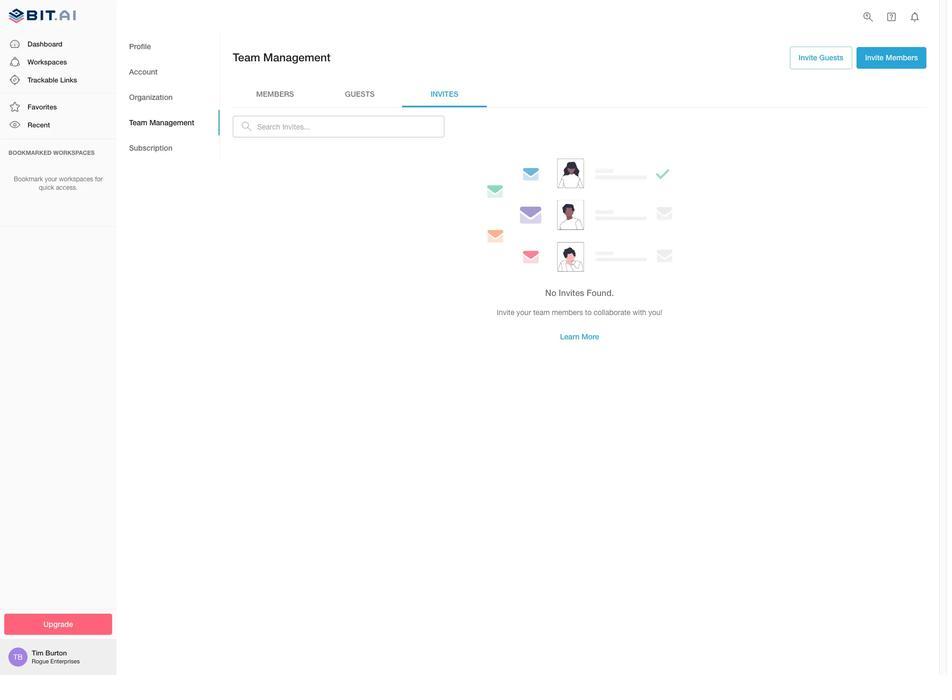 Task type: locate. For each thing, give the bounding box(es) containing it.
0 horizontal spatial invite
[[497, 308, 515, 317]]

with
[[633, 308, 647, 317]]

subscription link
[[116, 135, 220, 161]]

1 vertical spatial team management
[[129, 118, 194, 127]]

recent
[[28, 121, 50, 129]]

tab list containing members
[[233, 82, 927, 107]]

1 vertical spatial team
[[129, 118, 147, 127]]

guests button
[[318, 82, 402, 107]]

0 horizontal spatial your
[[45, 175, 57, 183]]

Search Invites... search field
[[257, 116, 445, 138]]

0 horizontal spatial team
[[129, 118, 147, 127]]

0 vertical spatial team
[[233, 51, 260, 64]]

0 vertical spatial management
[[263, 51, 331, 64]]

burton
[[45, 649, 67, 658]]

to
[[585, 308, 592, 317]]

tim
[[32, 649, 43, 658]]

learn more
[[560, 332, 599, 341]]

invite your team members to collaborate with you!
[[497, 308, 663, 317]]

more
[[582, 332, 599, 341]]

team management inside tab list
[[129, 118, 194, 127]]

management
[[263, 51, 331, 64], [149, 118, 194, 127]]

0 horizontal spatial management
[[149, 118, 194, 127]]

collaborate
[[594, 308, 631, 317]]

0 vertical spatial your
[[45, 175, 57, 183]]

invite left team
[[497, 308, 515, 317]]

profile link
[[116, 34, 220, 59]]

2 horizontal spatial invite
[[865, 53, 884, 62]]

management down organization link
[[149, 118, 194, 127]]

subscription
[[129, 143, 173, 152]]

no invites found.
[[545, 288, 614, 298]]

members
[[886, 53, 918, 62]]

guests
[[345, 90, 375, 99]]

team up members
[[233, 51, 260, 64]]

invites
[[431, 90, 458, 99]]

team up the subscription
[[129, 118, 147, 127]]

1 horizontal spatial tab list
[[233, 82, 927, 107]]

1 vertical spatial your
[[517, 308, 531, 317]]

no
[[545, 288, 557, 298]]

dashboard button
[[0, 35, 116, 53]]

tab list
[[116, 34, 220, 161], [233, 82, 927, 107]]

1 horizontal spatial your
[[517, 308, 531, 317]]

team inside tab list
[[129, 118, 147, 127]]

management inside tab list
[[149, 118, 194, 127]]

dashboard
[[28, 39, 62, 48]]

invites button
[[402, 82, 487, 107]]

1 horizontal spatial team
[[233, 51, 260, 64]]

your
[[45, 175, 57, 183], [517, 308, 531, 317]]

your for bookmark
[[45, 175, 57, 183]]

upgrade
[[43, 620, 73, 629]]

trackable links button
[[0, 71, 116, 89]]

for
[[95, 175, 103, 183]]

invite members
[[865, 53, 918, 62]]

guests
[[820, 53, 844, 62]]

your up quick
[[45, 175, 57, 183]]

team management up members
[[233, 51, 331, 64]]

your for invite
[[517, 308, 531, 317]]

team
[[233, 51, 260, 64], [129, 118, 147, 127]]

0 horizontal spatial tab list
[[116, 34, 220, 161]]

invite guests button
[[790, 47, 853, 69]]

you!
[[649, 308, 663, 317]]

management up members
[[263, 51, 331, 64]]

workspaces
[[53, 149, 95, 156]]

team management link
[[116, 110, 220, 135]]

tim burton rogue enterprises
[[32, 649, 80, 665]]

members
[[256, 90, 294, 99]]

team management down organization link
[[129, 118, 194, 127]]

profile
[[129, 42, 151, 51]]

0 horizontal spatial team management
[[129, 118, 194, 127]]

1 horizontal spatial team management
[[233, 51, 331, 64]]

account
[[129, 67, 158, 76]]

invite for invite members
[[865, 53, 884, 62]]

found.
[[587, 288, 614, 298]]

1 horizontal spatial management
[[263, 51, 331, 64]]

team management
[[233, 51, 331, 64], [129, 118, 194, 127]]

invites
[[559, 288, 584, 298]]

invite left guests
[[799, 53, 817, 62]]

1 vertical spatial management
[[149, 118, 194, 127]]

invite left 'members'
[[865, 53, 884, 62]]

1 horizontal spatial invite
[[799, 53, 817, 62]]

invite guests
[[799, 53, 844, 62]]

your left team
[[517, 308, 531, 317]]

upgrade button
[[4, 614, 112, 636]]

invite
[[799, 53, 817, 62], [865, 53, 884, 62], [497, 308, 515, 317]]

your inside bookmark your workspaces for quick access.
[[45, 175, 57, 183]]



Task type: vqa. For each thing, say whether or not it's contained in the screenshot.
Show Wiki icon
no



Task type: describe. For each thing, give the bounding box(es) containing it.
learn
[[560, 332, 580, 341]]

workspaces
[[28, 58, 67, 66]]

bookmark your workspaces for quick access.
[[14, 175, 103, 192]]

access.
[[56, 184, 78, 192]]

workspaces
[[59, 175, 93, 183]]

invite members button
[[857, 47, 927, 69]]

recent button
[[0, 116, 116, 134]]

organization
[[129, 92, 173, 101]]

tab list containing profile
[[116, 34, 220, 161]]

links
[[60, 76, 77, 84]]

workspaces button
[[0, 53, 116, 71]]

favorites button
[[0, 98, 116, 116]]

trackable links
[[28, 76, 77, 84]]

organization link
[[116, 85, 220, 110]]

bookmark
[[14, 175, 43, 183]]

0 vertical spatial team management
[[233, 51, 331, 64]]

invite for invite your team members to collaborate with you!
[[497, 308, 515, 317]]

invite for invite guests
[[799, 53, 817, 62]]

enterprises
[[50, 659, 80, 665]]

members button
[[233, 82, 318, 107]]

members
[[552, 308, 583, 317]]

account link
[[116, 59, 220, 85]]

learn more link
[[552, 327, 608, 348]]

tb
[[13, 654, 23, 662]]

team
[[533, 308, 550, 317]]

rogue
[[32, 659, 49, 665]]

favorites
[[28, 103, 57, 111]]

bookmarked workspaces
[[8, 149, 95, 156]]

bookmarked
[[8, 149, 52, 156]]

trackable
[[28, 76, 58, 84]]

quick
[[39, 184, 54, 192]]



